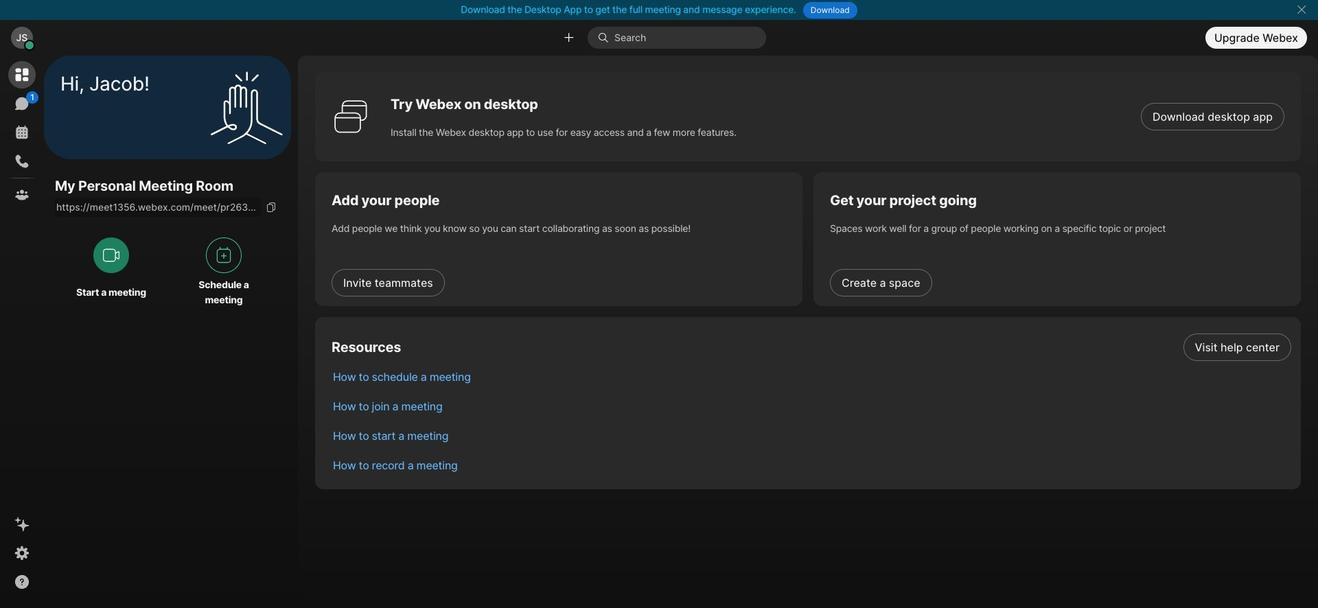 Task type: describe. For each thing, give the bounding box(es) containing it.
two hands high fiving image
[[205, 66, 288, 149]]

1 list item from the top
[[322, 332, 1301, 362]]

4 list item from the top
[[322, 421, 1301, 450]]

webex tab list
[[8, 61, 38, 209]]

cancel_16 image
[[1296, 4, 1307, 15]]



Task type: vqa. For each thing, say whether or not it's contained in the screenshot.
fifth list item
yes



Task type: locate. For each thing, give the bounding box(es) containing it.
2 list item from the top
[[322, 362, 1301, 391]]

None text field
[[55, 198, 261, 217]]

navigation
[[0, 56, 44, 608]]

5 list item from the top
[[322, 450, 1301, 480]]

list item
[[322, 332, 1301, 362], [322, 362, 1301, 391], [322, 391, 1301, 421], [322, 421, 1301, 450], [322, 450, 1301, 480]]

3 list item from the top
[[322, 391, 1301, 421]]



